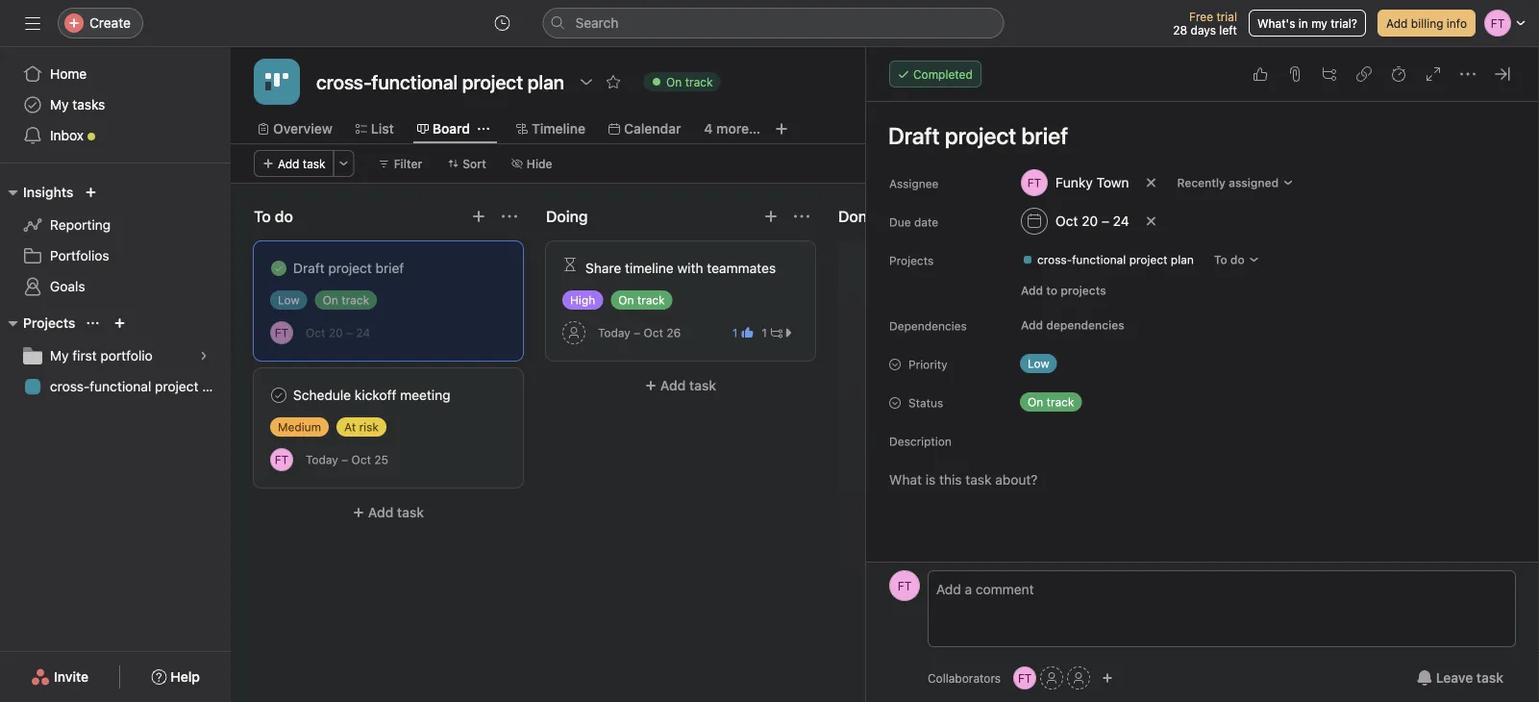 Task type: locate. For each thing, give the bounding box(es) containing it.
plan down see details, my first portfolio image
[[202, 378, 229, 394]]

0 horizontal spatial cross-functional project plan
[[50, 378, 229, 394]]

– down at at left bottom
[[342, 453, 348, 466]]

on down low 'dropdown button' at right
[[1028, 395, 1044, 409]]

1 vertical spatial projects
[[23, 315, 75, 331]]

1 horizontal spatial today
[[598, 326, 631, 340]]

0 horizontal spatial add task image
[[471, 209, 487, 224]]

1 horizontal spatial cross-functional project plan link
[[1015, 250, 1202, 269]]

1 my from the top
[[50, 97, 69, 113]]

1 horizontal spatial oct 20 – 24
[[1056, 213, 1130, 229]]

1 button
[[729, 323, 757, 342], [757, 323, 799, 342]]

medium
[[278, 420, 321, 434]]

oct 20 – 24 up schedule
[[306, 326, 370, 340]]

more section actions image
[[502, 209, 517, 224], [794, 209, 810, 224]]

functional
[[1073, 253, 1127, 266], [90, 378, 151, 394]]

24 up 'schedule kickoff meeting'
[[356, 326, 370, 340]]

doing
[[546, 207, 588, 226]]

on track inside dropdown button
[[1028, 395, 1075, 409]]

0 horizontal spatial functional
[[90, 378, 151, 394]]

0 horizontal spatial 20
[[329, 326, 343, 340]]

low up on track dropdown button
[[1028, 357, 1050, 370]]

24 left clear due date "image"
[[1114, 213, 1130, 229]]

to
[[1215, 253, 1228, 266]]

1 vertical spatial oct 20 – 24
[[306, 326, 370, 340]]

0 horizontal spatial more section actions image
[[502, 209, 517, 224]]

20 inside main content
[[1082, 213, 1099, 229]]

20 up schedule
[[329, 326, 343, 340]]

overview
[[273, 121, 333, 137]]

1 horizontal spatial low
[[1028, 357, 1050, 370]]

cross-functional project plan link
[[1015, 250, 1202, 269], [12, 371, 229, 402]]

1 more section actions image from the left
[[502, 209, 517, 224]]

Task Name text field
[[876, 113, 1517, 158]]

track down draft project brief
[[342, 293, 369, 307]]

4 more… button
[[704, 118, 761, 139]]

2 vertical spatial add task button
[[254, 495, 523, 530]]

add subtask image
[[1323, 66, 1338, 82]]

cross-functional project plan link down portfolio
[[12, 371, 229, 402]]

track inside popup button
[[686, 75, 713, 88]]

0 horizontal spatial low
[[278, 293, 300, 307]]

my inside my first portfolio link
[[50, 348, 69, 364]]

add task image for to do
[[471, 209, 487, 224]]

leave task
[[1437, 670, 1504, 686]]

main content
[[869, 102, 1538, 702]]

projects down the 'due date'
[[890, 254, 934, 267]]

add task image down the sort
[[471, 209, 487, 224]]

clear due date image
[[1146, 215, 1158, 227]]

1 horizontal spatial 24
[[1114, 213, 1130, 229]]

list link
[[356, 118, 394, 139]]

goals
[[50, 278, 85, 294]]

today left 26
[[598, 326, 631, 340]]

–
[[1102, 213, 1110, 229], [346, 326, 353, 340], [634, 326, 641, 340], [342, 453, 348, 466]]

at risk
[[344, 420, 379, 434]]

1 horizontal spatial add task
[[368, 504, 424, 520]]

on track button
[[1013, 389, 1128, 416]]

1 horizontal spatial add task image
[[764, 209, 779, 224]]

calendar
[[624, 121, 681, 137]]

track up 4 at the top left
[[686, 75, 713, 88]]

more actions image
[[338, 158, 350, 169]]

reporting
[[50, 217, 111, 233]]

completed image
[[267, 257, 290, 280]]

my for my first portfolio
[[50, 348, 69, 364]]

share
[[586, 260, 622, 276]]

add to projects
[[1021, 284, 1107, 297]]

high
[[570, 293, 596, 307]]

on
[[667, 75, 682, 88], [323, 293, 339, 307], [619, 293, 634, 307], [1028, 395, 1044, 409]]

add task image up teammates
[[764, 209, 779, 224]]

add task down overview at the top left of the page
[[278, 157, 326, 170]]

low down completed image on the top of page
[[278, 293, 300, 307]]

copy task link image
[[1357, 66, 1373, 82]]

timeline
[[532, 121, 586, 137]]

oct left 26
[[644, 326, 664, 340]]

20 down funky town
[[1082, 213, 1099, 229]]

what's in my trial? button
[[1249, 10, 1367, 37]]

create
[[89, 15, 131, 31]]

trial?
[[1331, 16, 1358, 30]]

0 horizontal spatial 1
[[733, 326, 738, 340]]

0 horizontal spatial today
[[306, 453, 338, 466]]

1 vertical spatial 20
[[329, 326, 343, 340]]

functional up projects
[[1073, 253, 1127, 266]]

on inside popup button
[[667, 75, 682, 88]]

1 horizontal spatial 1
[[762, 326, 768, 340]]

0 vertical spatial projects
[[890, 254, 934, 267]]

1 horizontal spatial cross-functional project plan
[[1038, 253, 1194, 266]]

search list box
[[543, 8, 1005, 38]]

add task button down 25
[[254, 495, 523, 530]]

1 vertical spatial add task
[[661, 378, 717, 393]]

1 down teammates
[[762, 326, 768, 340]]

add task image
[[471, 209, 487, 224], [764, 209, 779, 224]]

1 horizontal spatial functional
[[1073, 253, 1127, 266]]

cross- inside draft project brief dialog
[[1038, 253, 1073, 266]]

0 horizontal spatial cross-functional project plan link
[[12, 371, 229, 402]]

25
[[375, 453, 389, 466]]

add down 25
[[368, 504, 394, 520]]

1 horizontal spatial plan
[[1171, 253, 1194, 266]]

1 horizontal spatial projects
[[890, 254, 934, 267]]

1 vertical spatial plan
[[202, 378, 229, 394]]

cross-functional project plan up projects
[[1038, 253, 1194, 266]]

projects button
[[0, 312, 75, 335]]

26
[[667, 326, 681, 340]]

on inside dropdown button
[[1028, 395, 1044, 409]]

invite button
[[18, 660, 101, 694]]

draft project brief dialog
[[867, 47, 1540, 702]]

task
[[303, 157, 326, 170], [690, 378, 717, 393], [397, 504, 424, 520], [1477, 670, 1504, 686]]

0 vertical spatial 24
[[1114, 213, 1130, 229]]

on up 'calendar' at the left
[[667, 75, 682, 88]]

functional inside projects element
[[90, 378, 151, 394]]

on track down draft project brief
[[323, 293, 369, 307]]

show options, current sort, top image
[[87, 317, 98, 329]]

project down see details, my first portfolio image
[[155, 378, 199, 394]]

1 vertical spatial today
[[306, 453, 338, 466]]

search button
[[543, 8, 1005, 38]]

1 vertical spatial my
[[50, 348, 69, 364]]

new image
[[85, 187, 97, 198]]

funky
[[1056, 175, 1093, 190]]

0 vertical spatial plan
[[1171, 253, 1194, 266]]

1 vertical spatial cross-functional project plan
[[50, 378, 229, 394]]

oct 20 – 24 down funky town
[[1056, 213, 1130, 229]]

Completed checkbox
[[267, 384, 290, 407]]

calendar link
[[609, 118, 681, 139]]

add task down 26
[[661, 378, 717, 393]]

draft
[[293, 260, 325, 276]]

on track down low 'dropdown button' at right
[[1028, 395, 1075, 409]]

more section actions image down hide dropdown button
[[502, 209, 517, 224]]

functional down my first portfolio link
[[90, 378, 151, 394]]

more section actions image left done
[[794, 209, 810, 224]]

low button
[[1013, 350, 1128, 377]]

oct 20 – 24
[[1056, 213, 1130, 229], [306, 326, 370, 340]]

my left tasks
[[50, 97, 69, 113]]

oct 20 – 24 inside main content
[[1056, 213, 1130, 229]]

completed button
[[890, 61, 982, 88]]

projects
[[1061, 284, 1107, 297]]

date
[[915, 215, 939, 229]]

board link
[[417, 118, 470, 139]]

done
[[839, 207, 876, 226]]

today down medium
[[306, 453, 338, 466]]

0 horizontal spatial oct 20 – 24
[[306, 326, 370, 340]]

None text field
[[312, 64, 569, 99]]

1 horizontal spatial cross-
[[1038, 253, 1073, 266]]

main content containing funky town
[[869, 102, 1538, 702]]

completed image
[[267, 384, 290, 407]]

project down clear due date "image"
[[1130, 253, 1168, 266]]

1 vertical spatial cross-
[[50, 378, 90, 394]]

insights
[[23, 184, 73, 200]]

main content inside draft project brief dialog
[[869, 102, 1538, 702]]

0 horizontal spatial 24
[[356, 326, 370, 340]]

cross-functional project plan down portfolio
[[50, 378, 229, 394]]

28
[[1174, 23, 1188, 37]]

with
[[678, 260, 704, 276]]

recently assigned button
[[1169, 169, 1303, 196]]

to do
[[254, 207, 293, 226]]

track inside dropdown button
[[1047, 395, 1075, 409]]

add task down 25
[[368, 504, 424, 520]]

0 vertical spatial add task
[[278, 157, 326, 170]]

projects inside dropdown button
[[23, 315, 75, 331]]

0 vertical spatial functional
[[1073, 253, 1127, 266]]

tasks
[[72, 97, 105, 113]]

timeline link
[[517, 118, 586, 139]]

create button
[[58, 8, 143, 38]]

projects inside draft project brief dialog
[[890, 254, 934, 267]]

status
[[909, 396, 944, 410]]

2 1 button from the left
[[757, 323, 799, 342]]

timeline
[[625, 260, 674, 276]]

1 right 26
[[733, 326, 738, 340]]

track down low 'dropdown button' at right
[[1047, 395, 1075, 409]]

24 for – 24
[[1114, 213, 1130, 229]]

add left billing
[[1387, 16, 1409, 30]]

projects down goals
[[23, 315, 75, 331]]

0 horizontal spatial cross-
[[50, 378, 90, 394]]

2 1 from the left
[[762, 326, 768, 340]]

list
[[371, 121, 394, 137]]

add dependencies button
[[1013, 312, 1134, 339]]

1 horizontal spatial more section actions image
[[794, 209, 810, 224]]

info
[[1447, 16, 1468, 30]]

cross- down the first
[[50, 378, 90, 394]]

24 for 24
[[356, 326, 370, 340]]

cross-functional project plan inside projects element
[[50, 378, 229, 394]]

0 vertical spatial my
[[50, 97, 69, 113]]

0 horizontal spatial add task
[[278, 157, 326, 170]]

search
[[576, 15, 619, 31]]

cross-functional project plan link up projects
[[1015, 250, 1202, 269]]

add down add to projects
[[1021, 318, 1044, 332]]

to do button
[[1206, 246, 1269, 273]]

my for my tasks
[[50, 97, 69, 113]]

ft button
[[270, 321, 293, 344], [270, 448, 293, 471], [890, 570, 920, 601], [1014, 667, 1037, 690]]

project left brief
[[328, 260, 372, 276]]

add inside button
[[1387, 16, 1409, 30]]

oct
[[1056, 213, 1079, 229], [306, 326, 326, 340], [644, 326, 664, 340], [352, 453, 371, 466]]

plan
[[1171, 253, 1194, 266], [202, 378, 229, 394]]

0 vertical spatial cross-functional project plan link
[[1015, 250, 1202, 269]]

my
[[1312, 16, 1328, 30]]

filter button
[[370, 150, 431, 177]]

my inside my tasks link
[[50, 97, 69, 113]]

0 vertical spatial today
[[598, 326, 631, 340]]

24
[[1114, 213, 1130, 229], [356, 326, 370, 340]]

20 for oct 20 –
[[329, 326, 343, 340]]

0 vertical spatial add task button
[[254, 150, 334, 177]]

1 horizontal spatial 20
[[1082, 213, 1099, 229]]

1 vertical spatial functional
[[90, 378, 151, 394]]

0 horizontal spatial projects
[[23, 315, 75, 331]]

1 vertical spatial 24
[[356, 326, 370, 340]]

town
[[1097, 175, 1130, 190]]

cross- up "to"
[[1038, 253, 1073, 266]]

add task button down 26
[[546, 368, 816, 403]]

2 vertical spatial add task
[[368, 504, 424, 520]]

– down town
[[1102, 213, 1110, 229]]

2 more section actions image from the left
[[794, 209, 810, 224]]

schedule kickoff meeting
[[293, 387, 451, 403]]

2 my from the top
[[50, 348, 69, 364]]

0 vertical spatial oct 20 – 24
[[1056, 213, 1130, 229]]

1 vertical spatial low
[[1028, 357, 1050, 370]]

2 add task image from the left
[[764, 209, 779, 224]]

add task button down overview link
[[254, 150, 334, 177]]

more actions for this task image
[[1461, 66, 1476, 82]]

0 horizontal spatial plan
[[202, 378, 229, 394]]

0 vertical spatial cross-
[[1038, 253, 1073, 266]]

oct 20 – 24 for oct 20
[[1056, 213, 1130, 229]]

24 inside main content
[[1114, 213, 1130, 229]]

oct left 25
[[352, 453, 371, 466]]

global element
[[0, 47, 231, 163]]

today – oct 25
[[306, 453, 389, 466]]

oct down funky town dropdown button
[[1056, 213, 1079, 229]]

1 add task image from the left
[[471, 209, 487, 224]]

new project or portfolio image
[[114, 317, 125, 329]]

add
[[1387, 16, 1409, 30], [278, 157, 300, 170], [1021, 284, 1044, 297], [1021, 318, 1044, 332], [661, 378, 686, 393], [368, 504, 394, 520]]

plan left to
[[1171, 253, 1194, 266]]

recently assigned
[[1178, 176, 1279, 189]]

today
[[598, 326, 631, 340], [306, 453, 338, 466]]

goals link
[[12, 271, 219, 302]]

on track up 4 at the top left
[[667, 75, 713, 88]]

0 vertical spatial 20
[[1082, 213, 1099, 229]]

0 vertical spatial cross-functional project plan
[[1038, 253, 1194, 266]]

my left the first
[[50, 348, 69, 364]]

1 1 from the left
[[733, 326, 738, 340]]

tab actions image
[[478, 123, 490, 135]]

2 horizontal spatial project
[[1130, 253, 1168, 266]]



Task type: describe. For each thing, give the bounding box(es) containing it.
leave
[[1437, 670, 1474, 686]]

reporting link
[[12, 210, 219, 240]]

in
[[1299, 16, 1309, 30]]

add to starred image
[[606, 74, 621, 89]]

what's in my trial?
[[1258, 16, 1358, 30]]

filter
[[394, 157, 423, 170]]

board image
[[265, 70, 289, 93]]

hide
[[527, 157, 553, 170]]

funky town
[[1056, 175, 1130, 190]]

to do
[[1215, 253, 1245, 266]]

low inside 'dropdown button'
[[1028, 357, 1050, 370]]

0 vertical spatial low
[[278, 293, 300, 307]]

hide sidebar image
[[25, 15, 40, 31]]

sort
[[463, 157, 487, 170]]

more section actions image for doing
[[794, 209, 810, 224]]

attachments: add a file to this task, draft project brief image
[[1288, 66, 1303, 82]]

close details image
[[1496, 66, 1511, 82]]

task inside the leave task button
[[1477, 670, 1504, 686]]

remove assignee image
[[1146, 177, 1158, 189]]

on down draft project brief
[[323, 293, 339, 307]]

on track inside popup button
[[667, 75, 713, 88]]

on track up today – oct 26
[[619, 293, 665, 307]]

brief
[[376, 260, 404, 276]]

hide button
[[503, 150, 561, 177]]

cross-functional project plan inside main content
[[1038, 253, 1194, 266]]

what's
[[1258, 16, 1296, 30]]

home
[[50, 66, 87, 82]]

my first portfolio link
[[12, 340, 219, 371]]

help
[[171, 669, 200, 685]]

add dependencies
[[1021, 318, 1125, 332]]

more section actions image for to do
[[502, 209, 517, 224]]

risk
[[359, 420, 379, 434]]

projects element
[[0, 306, 231, 406]]

plan inside projects element
[[202, 378, 229, 394]]

overview link
[[258, 118, 333, 139]]

left
[[1220, 23, 1238, 37]]

add billing info button
[[1378, 10, 1476, 37]]

add down 26
[[661, 378, 686, 393]]

assigned
[[1229, 176, 1279, 189]]

track down timeline
[[638, 293, 665, 307]]

portfolios link
[[12, 240, 219, 271]]

inbox
[[50, 127, 84, 143]]

functional inside main content
[[1073, 253, 1127, 266]]

invite
[[54, 669, 89, 685]]

free trial 28 days left
[[1174, 10, 1238, 37]]

insights element
[[0, 175, 231, 306]]

do
[[1231, 253, 1245, 266]]

today for share
[[598, 326, 631, 340]]

more…
[[717, 121, 761, 137]]

on up today – oct 26
[[619, 293, 634, 307]]

project inside main content
[[1130, 253, 1168, 266]]

collaborators
[[928, 671, 1001, 685]]

my tasks link
[[12, 89, 219, 120]]

cross-functional project plan link inside draft project brief dialog
[[1015, 250, 1202, 269]]

kickoff
[[355, 387, 397, 403]]

board
[[433, 121, 470, 137]]

description
[[890, 435, 952, 448]]

on track button
[[635, 68, 730, 95]]

first
[[72, 348, 97, 364]]

dependencies image
[[563, 257, 578, 272]]

dependencies
[[1047, 318, 1125, 332]]

4 more…
[[704, 121, 761, 137]]

schedule
[[293, 387, 351, 403]]

1 horizontal spatial project
[[328, 260, 372, 276]]

add task image for doing
[[764, 209, 779, 224]]

days
[[1191, 23, 1217, 37]]

add down overview link
[[278, 157, 300, 170]]

help button
[[139, 660, 212, 694]]

my tasks
[[50, 97, 105, 113]]

today – oct 26
[[598, 326, 681, 340]]

trial
[[1217, 10, 1238, 23]]

1 1 button from the left
[[729, 323, 757, 342]]

20 for oct 20
[[1082, 213, 1099, 229]]

share timeline with teammates
[[586, 260, 776, 276]]

completed
[[914, 67, 973, 81]]

add or remove collaborators image
[[1102, 672, 1114, 684]]

oct inside main content
[[1056, 213, 1079, 229]]

– down draft project brief
[[346, 326, 353, 340]]

1 vertical spatial add task button
[[546, 368, 816, 403]]

oct 20 – 24 for oct 20 –
[[306, 326, 370, 340]]

due
[[890, 215, 911, 229]]

cross- inside projects element
[[50, 378, 90, 394]]

2 horizontal spatial add task
[[661, 378, 717, 393]]

Completed checkbox
[[267, 257, 290, 280]]

insights button
[[0, 181, 73, 204]]

billing
[[1412, 16, 1444, 30]]

– left 26
[[634, 326, 641, 340]]

4
[[704, 121, 713, 137]]

due date
[[890, 215, 939, 229]]

to
[[1047, 284, 1058, 297]]

– inside draft project brief dialog
[[1102, 213, 1110, 229]]

assignee
[[890, 177, 939, 190]]

my first portfolio
[[50, 348, 153, 364]]

portfolios
[[50, 248, 109, 264]]

see details, my first portfolio image
[[198, 350, 210, 362]]

dependencies
[[890, 319, 967, 333]]

today for schedule
[[306, 453, 338, 466]]

1 vertical spatial cross-functional project plan link
[[12, 371, 229, 402]]

plan inside draft project brief dialog
[[1171, 253, 1194, 266]]

add tab image
[[774, 121, 790, 137]]

at
[[344, 420, 356, 434]]

0 horizontal spatial project
[[155, 378, 199, 394]]

0 likes. click to like this task image
[[1253, 66, 1269, 82]]

show options image
[[579, 74, 594, 89]]

funky town button
[[1013, 165, 1138, 200]]

full screen image
[[1426, 66, 1442, 82]]

toggle harvest integration image
[[1392, 66, 1407, 82]]

oct up schedule
[[306, 326, 326, 340]]

leave task button
[[1405, 661, 1517, 695]]

history image
[[495, 15, 510, 31]]

meeting
[[400, 387, 451, 403]]

add billing info
[[1387, 16, 1468, 30]]

portfolio
[[100, 348, 153, 364]]

draft project brief
[[293, 260, 404, 276]]

sort button
[[439, 150, 495, 177]]

teammates
[[707, 260, 776, 276]]

add left "to"
[[1021, 284, 1044, 297]]



Task type: vqa. For each thing, say whether or not it's contained in the screenshot.
1st My from the bottom
yes



